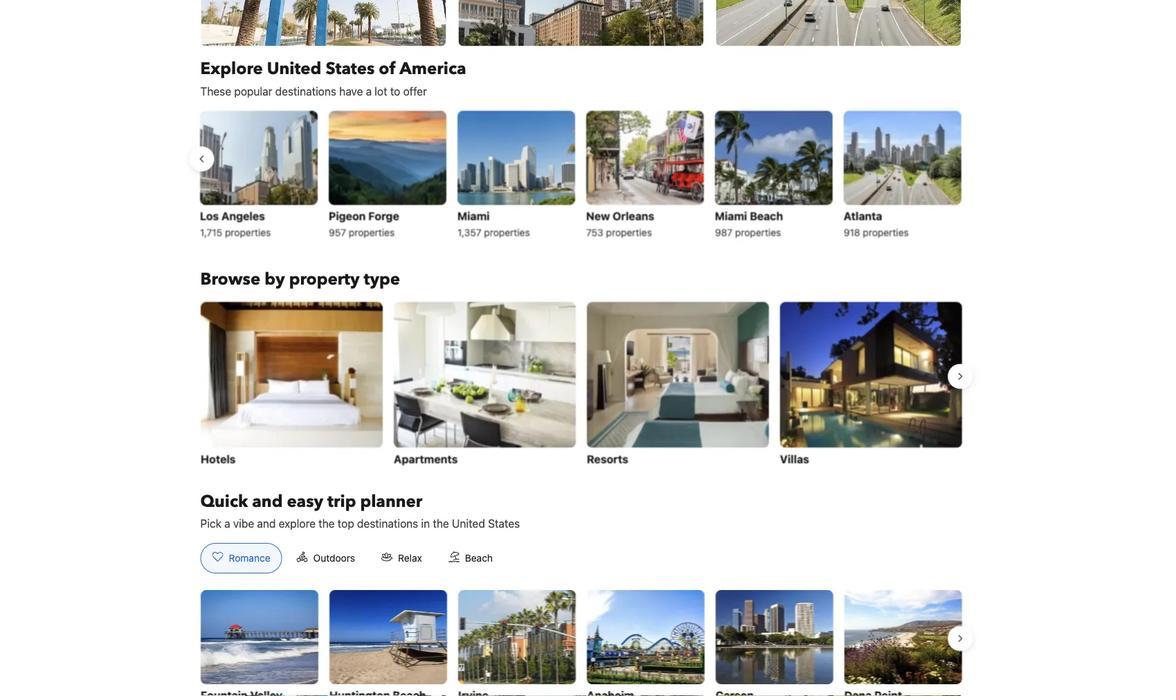 Task type: describe. For each thing, give the bounding box(es) containing it.
region containing los angeles
[[189, 105, 973, 246]]

these
[[200, 84, 231, 98]]

romance
[[229, 552, 270, 564]]

lot
[[375, 84, 388, 98]]

resorts link
[[587, 302, 769, 468]]

hotels
[[200, 452, 235, 465]]

los angeles 1,715 properties
[[200, 209, 271, 238]]

in
[[421, 517, 430, 530]]

type
[[364, 268, 400, 291]]

1 the from the left
[[319, 517, 335, 530]]

987
[[716, 226, 733, 238]]

villas link
[[780, 302, 962, 468]]

0 vertical spatial and
[[252, 490, 283, 513]]

outdoors
[[313, 552, 355, 564]]

destinations inside quick and easy trip planner pick a vibe and explore the top destinations in the united states
[[357, 517, 419, 530]]

explore united states of america these popular destinations have a lot to offer
[[200, 57, 466, 98]]

miami for 1,357
[[458, 209, 490, 222]]

browse by property type
[[200, 268, 400, 291]]

918
[[845, 226, 861, 238]]

of
[[379, 57, 396, 80]]

quick and easy trip planner pick a vibe and explore the top destinations in the united states
[[200, 490, 520, 530]]

properties inside miami 1,357 properties
[[485, 226, 531, 238]]

to
[[390, 84, 401, 98]]

properties for miami
[[736, 226, 782, 238]]

pigeon forge 957 properties
[[329, 209, 400, 238]]

quick
[[200, 490, 248, 513]]

los
[[200, 209, 219, 222]]

pick
[[200, 517, 222, 530]]

united inside quick and easy trip planner pick a vibe and explore the top destinations in the united states
[[452, 517, 485, 530]]

villas
[[780, 452, 809, 465]]

properties for los
[[225, 226, 271, 238]]

1 vertical spatial and
[[257, 517, 276, 530]]

outdoors button
[[285, 543, 367, 573]]

browse
[[200, 268, 261, 291]]

destinations inside explore united states of america these popular destinations have a lot to offer
[[275, 84, 337, 98]]

by
[[265, 268, 285, 291]]

properties for new
[[607, 226, 653, 238]]

states inside quick and easy trip planner pick a vibe and explore the top destinations in the united states
[[488, 517, 520, 530]]

753
[[587, 226, 604, 238]]

beach inside button
[[465, 552, 493, 564]]

have
[[339, 84, 363, 98]]

angeles
[[222, 209, 266, 222]]

hotels link
[[200, 302, 383, 468]]

relax
[[398, 552, 422, 564]]

beach button
[[437, 543, 505, 573]]

region containing hotels
[[189, 296, 973, 474]]

trip
[[328, 490, 356, 513]]

orleans
[[613, 209, 655, 222]]



Task type: locate. For each thing, give the bounding box(es) containing it.
0 horizontal spatial the
[[319, 517, 335, 530]]

a inside quick and easy trip planner pick a vibe and explore the top destinations in the united states
[[225, 517, 230, 530]]

forge
[[369, 209, 400, 222]]

0 vertical spatial destinations
[[275, 84, 337, 98]]

states up beach button
[[488, 517, 520, 530]]

new orleans 753 properties
[[587, 209, 655, 238]]

properties inside "los angeles 1,715 properties"
[[225, 226, 271, 238]]

a
[[366, 84, 372, 98], [225, 517, 230, 530]]

4 properties from the left
[[607, 226, 653, 238]]

properties for pigeon
[[349, 226, 395, 238]]

properties inside new orleans 753 properties
[[607, 226, 653, 238]]

0 horizontal spatial destinations
[[275, 84, 337, 98]]

miami for beach
[[716, 209, 748, 222]]

the
[[319, 517, 335, 530], [433, 517, 449, 530]]

united inside explore united states of america these popular destinations have a lot to offer
[[267, 57, 322, 80]]

united up beach button
[[452, 517, 485, 530]]

the left top
[[319, 517, 335, 530]]

explore
[[279, 517, 316, 530]]

properties down orleans
[[607, 226, 653, 238]]

apartments
[[394, 452, 458, 465]]

1 horizontal spatial miami
[[716, 209, 748, 222]]

miami inside miami beach 987 properties
[[716, 209, 748, 222]]

miami 1,357 properties
[[458, 209, 531, 238]]

properties
[[225, 226, 271, 238], [349, 226, 395, 238], [485, 226, 531, 238], [607, 226, 653, 238], [736, 226, 782, 238], [864, 226, 910, 238]]

region
[[189, 105, 973, 246], [189, 296, 973, 474], [189, 584, 973, 696]]

3 region from the top
[[189, 584, 973, 696]]

states inside explore united states of america these popular destinations have a lot to offer
[[326, 57, 375, 80]]

1 horizontal spatial destinations
[[357, 517, 419, 530]]

and
[[252, 490, 283, 513], [257, 517, 276, 530]]

6 properties from the left
[[864, 226, 910, 238]]

states up 'have'
[[326, 57, 375, 80]]

popular
[[234, 84, 272, 98]]

1 properties from the left
[[225, 226, 271, 238]]

america
[[400, 57, 466, 80]]

and up vibe
[[252, 490, 283, 513]]

957
[[329, 226, 347, 238]]

1,357
[[458, 226, 482, 238]]

0 horizontal spatial miami
[[458, 209, 490, 222]]

a inside explore united states of america these popular destinations have a lot to offer
[[366, 84, 372, 98]]

0 horizontal spatial a
[[225, 517, 230, 530]]

2 properties from the left
[[349, 226, 395, 238]]

0 vertical spatial united
[[267, 57, 322, 80]]

properties down angeles
[[225, 226, 271, 238]]

apartments link
[[394, 302, 576, 468]]

romance button
[[200, 543, 282, 573]]

1 vertical spatial a
[[225, 517, 230, 530]]

0 vertical spatial states
[[326, 57, 375, 80]]

1 vertical spatial region
[[189, 296, 973, 474]]

the right "in"
[[433, 517, 449, 530]]

1 region from the top
[[189, 105, 973, 246]]

0 horizontal spatial beach
[[465, 552, 493, 564]]

atlanta
[[845, 209, 883, 222]]

properties down forge
[[349, 226, 395, 238]]

tab list
[[189, 543, 516, 574]]

0 vertical spatial region
[[189, 105, 973, 246]]

beach
[[751, 209, 784, 222], [465, 552, 493, 564]]

miami inside miami 1,357 properties
[[458, 209, 490, 222]]

1 vertical spatial united
[[452, 517, 485, 530]]

0 horizontal spatial united
[[267, 57, 322, 80]]

united
[[267, 57, 322, 80], [452, 517, 485, 530]]

miami
[[458, 209, 490, 222], [716, 209, 748, 222]]

2 miami from the left
[[716, 209, 748, 222]]

properties right 987
[[736, 226, 782, 238]]

3 properties from the left
[[485, 226, 531, 238]]

properties right 1,357
[[485, 226, 531, 238]]

beach inside miami beach 987 properties
[[751, 209, 784, 222]]

miami up 1,357
[[458, 209, 490, 222]]

easy
[[287, 490, 323, 513]]

destinations left 'have'
[[275, 84, 337, 98]]

1 horizontal spatial the
[[433, 517, 449, 530]]

properties inside miami beach 987 properties
[[736, 226, 782, 238]]

destinations
[[275, 84, 337, 98], [357, 517, 419, 530]]

vibe
[[233, 517, 254, 530]]

0 horizontal spatial states
[[326, 57, 375, 80]]

relax button
[[370, 543, 434, 573]]

a left vibe
[[225, 517, 230, 530]]

properties inside pigeon forge 957 properties
[[349, 226, 395, 238]]

1,715
[[200, 226, 223, 238]]

miami up 987
[[716, 209, 748, 222]]

united up popular
[[267, 57, 322, 80]]

explore
[[200, 57, 263, 80]]

2 vertical spatial region
[[189, 584, 973, 696]]

tab list containing romance
[[189, 543, 516, 574]]

1 horizontal spatial united
[[452, 517, 485, 530]]

0 vertical spatial beach
[[751, 209, 784, 222]]

1 miami from the left
[[458, 209, 490, 222]]

2 the from the left
[[433, 517, 449, 530]]

1 vertical spatial states
[[488, 517, 520, 530]]

1 vertical spatial beach
[[465, 552, 493, 564]]

1 horizontal spatial states
[[488, 517, 520, 530]]

pigeon
[[329, 209, 366, 222]]

planner
[[360, 490, 423, 513]]

1 vertical spatial destinations
[[357, 517, 419, 530]]

and right vibe
[[257, 517, 276, 530]]

destinations down planner
[[357, 517, 419, 530]]

2 region from the top
[[189, 296, 973, 474]]

1 horizontal spatial beach
[[751, 209, 784, 222]]

5 properties from the left
[[736, 226, 782, 238]]

properties inside the 'atlanta 918 properties'
[[864, 226, 910, 238]]

a left the lot
[[366, 84, 372, 98]]

offer
[[403, 84, 427, 98]]

properties down atlanta
[[864, 226, 910, 238]]

new
[[587, 209, 611, 222]]

miami beach 987 properties
[[716, 209, 784, 238]]

1 horizontal spatial a
[[366, 84, 372, 98]]

top
[[338, 517, 354, 530]]

resorts
[[587, 452, 628, 465]]

atlanta 918 properties
[[845, 209, 910, 238]]

0 vertical spatial a
[[366, 84, 372, 98]]

property
[[289, 268, 360, 291]]

states
[[326, 57, 375, 80], [488, 517, 520, 530]]



Task type: vqa. For each thing, say whether or not it's contained in the screenshot.
the Browse
yes



